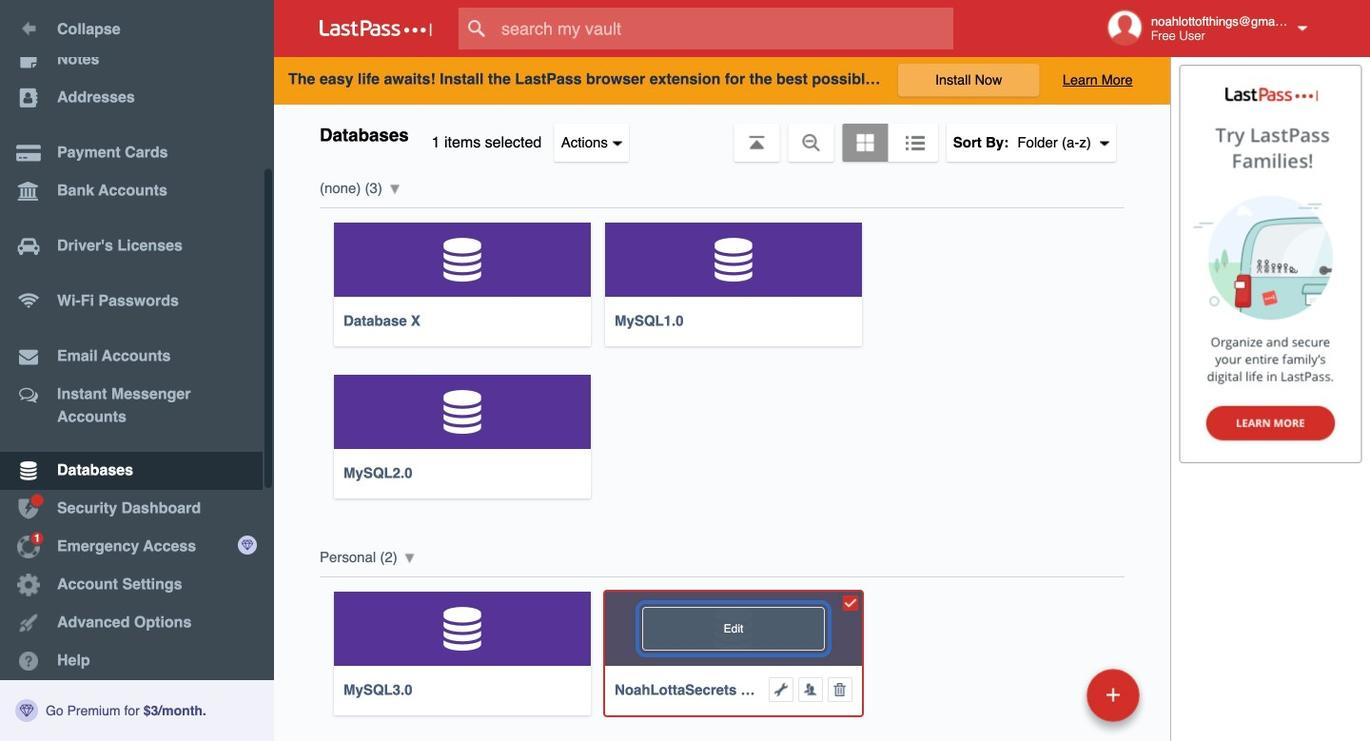 Task type: describe. For each thing, give the bounding box(es) containing it.
search my vault text field
[[459, 8, 991, 49]]

Search search field
[[459, 8, 991, 49]]

lastpass image
[[320, 20, 432, 37]]

main navigation navigation
[[0, 0, 274, 742]]



Task type: locate. For each thing, give the bounding box(es) containing it.
vault options navigation
[[274, 105, 1171, 162]]

new item image
[[1107, 689, 1120, 702]]

new item navigation
[[1080, 663, 1152, 742]]



Task type: vqa. For each thing, say whether or not it's contained in the screenshot.
New item Element
no



